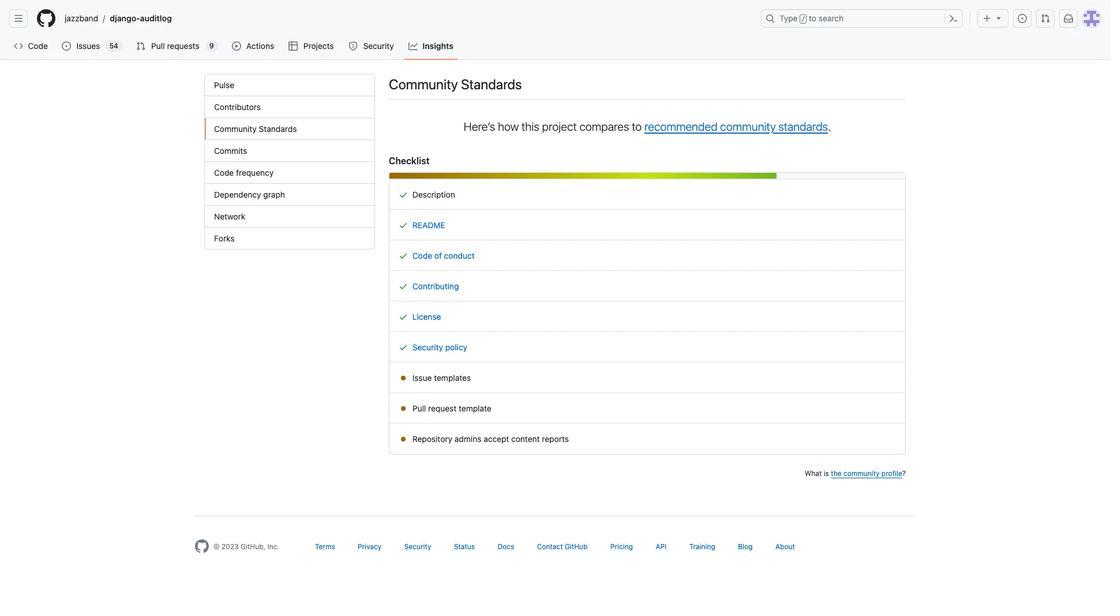 Task type: describe. For each thing, give the bounding box(es) containing it.
search
[[819, 13, 844, 23]]

is
[[824, 470, 829, 478]]

issue opened image for git pull request icon
[[1018, 14, 1027, 23]]

0 horizontal spatial to
[[632, 120, 642, 133]]

contact
[[537, 543, 563, 552]]

git pull request image
[[1041, 14, 1050, 23]]

jazzband / django-auditlog
[[65, 13, 172, 23]]

blog link
[[738, 543, 753, 552]]

readme
[[413, 220, 445, 230]]

community standards inside "insights" element
[[214, 124, 297, 134]]

checklist
[[389, 156, 430, 166]]

pull requests
[[151, 41, 199, 51]]

code of conduct link
[[413, 251, 475, 261]]

contributing link
[[413, 282, 459, 291]]

network link
[[205, 206, 375, 228]]

command palette image
[[949, 14, 959, 23]]

not added yet image for pull request template
[[399, 405, 408, 414]]

commits
[[214, 146, 247, 156]]

1 added image from the top
[[399, 190, 408, 200]]

added image for contributing
[[399, 282, 408, 291]]

security policy link
[[413, 343, 468, 353]]

security for security policy
[[413, 343, 443, 353]]

dependency
[[214, 190, 261, 200]]

1 horizontal spatial security link
[[404, 543, 431, 552]]

here's how this project compares to recommended community standards .
[[464, 120, 831, 133]]

github
[[565, 543, 588, 552]]

request
[[428, 404, 457, 414]]

54
[[109, 42, 118, 50]]

repository admins accept content reports
[[410, 435, 569, 444]]

recommended community standards link
[[645, 120, 828, 133]]

contact github
[[537, 543, 588, 552]]

the
[[831, 470, 842, 478]]

blog
[[738, 543, 753, 552]]

list containing jazzband
[[60, 9, 754, 28]]

issues
[[76, 41, 100, 51]]

not added yet image for issue templates
[[399, 374, 408, 383]]

© 2023 github, inc.
[[214, 543, 279, 552]]

inc.
[[267, 543, 279, 552]]

forks link
[[205, 228, 375, 249]]

docs
[[498, 543, 514, 552]]

pull for pull request template
[[413, 404, 426, 414]]

code link
[[9, 38, 53, 55]]

project
[[542, 120, 577, 133]]

this
[[522, 120, 540, 133]]

standards inside community standards link
[[259, 124, 297, 134]]

api
[[656, 543, 667, 552]]

type
[[780, 13, 798, 23]]

©
[[214, 543, 220, 552]]

notifications image
[[1064, 14, 1073, 23]]

community standards link
[[205, 118, 375, 140]]

contributing
[[413, 282, 459, 291]]

about
[[776, 543, 795, 552]]

status
[[454, 543, 475, 552]]

projects link
[[284, 38, 339, 55]]

forks
[[214, 234, 235, 244]]

graph
[[263, 190, 285, 200]]

compares
[[580, 120, 629, 133]]

issue templates
[[410, 373, 471, 383]]

what is the community profile ?
[[805, 470, 906, 478]]

homepage image
[[37, 9, 55, 28]]

about link
[[776, 543, 795, 552]]

git pull request image
[[136, 42, 145, 51]]

dependency graph link
[[205, 184, 375, 206]]

1 horizontal spatial to
[[809, 13, 817, 23]]

code image
[[14, 42, 23, 51]]

.
[[828, 120, 831, 133]]

training link
[[689, 543, 716, 552]]

privacy link
[[358, 543, 382, 552]]

reports
[[542, 435, 569, 444]]

api link
[[656, 543, 667, 552]]

code for code frequency
[[214, 168, 234, 178]]

security policy
[[413, 343, 468, 353]]

django-
[[110, 13, 140, 23]]

triangle down image
[[994, 13, 1004, 23]]

conduct
[[444, 251, 475, 261]]

added image for security policy
[[399, 343, 408, 353]]

insights element
[[204, 74, 375, 250]]

code for code
[[28, 41, 48, 51]]

github,
[[241, 543, 266, 552]]

of
[[434, 251, 442, 261]]

standards
[[779, 120, 828, 133]]

contributors link
[[205, 96, 375, 118]]



Task type: vqa. For each thing, say whether or not it's contained in the screenshot.
issue opened icon corresponding to top git pull request icon
yes



Task type: locate. For each thing, give the bounding box(es) containing it.
added image left description
[[399, 190, 408, 200]]

shield image
[[349, 42, 358, 51]]

0 horizontal spatial community standards
[[214, 124, 297, 134]]

license
[[413, 312, 441, 322]]

3 not added yet image from the top
[[399, 435, 408, 444]]

community standards down contributors
[[214, 124, 297, 134]]

pull right git pull request image
[[151, 41, 165, 51]]

3 added image from the top
[[399, 343, 408, 353]]

security link
[[344, 38, 399, 55], [404, 543, 431, 552]]

/ for type
[[801, 15, 806, 23]]

pricing
[[611, 543, 633, 552]]

training
[[689, 543, 716, 552]]

1 horizontal spatial community standards
[[389, 76, 522, 92]]

1 vertical spatial issue opened image
[[62, 42, 71, 51]]

added image for readme
[[399, 221, 408, 230]]

here's
[[464, 120, 495, 133]]

profile
[[882, 470, 903, 478]]

not added yet image left issue
[[399, 374, 408, 383]]

issue opened image for git pull request image
[[62, 42, 71, 51]]

privacy
[[358, 543, 382, 552]]

code
[[28, 41, 48, 51], [214, 168, 234, 178], [413, 251, 432, 261]]

homepage image
[[195, 540, 209, 554]]

0 vertical spatial security
[[363, 41, 394, 51]]

security right shield icon
[[363, 41, 394, 51]]

the community profile link
[[831, 470, 903, 478]]

1 vertical spatial security link
[[404, 543, 431, 552]]

standards down contributors link on the left of the page
[[259, 124, 297, 134]]

issue
[[413, 373, 432, 383]]

1 horizontal spatial code
[[214, 168, 234, 178]]

policy
[[445, 343, 468, 353]]

admins
[[455, 435, 482, 444]]

security left policy
[[413, 343, 443, 353]]

insights
[[423, 41, 454, 51]]

2 vertical spatial code
[[413, 251, 432, 261]]

?
[[903, 470, 906, 478]]

0 vertical spatial added image
[[399, 252, 408, 261]]

pulse
[[214, 80, 234, 90]]

1 vertical spatial to
[[632, 120, 642, 133]]

pull request template
[[410, 404, 492, 414]]

2 not added yet image from the top
[[399, 405, 408, 414]]

content
[[511, 435, 540, 444]]

how
[[498, 120, 519, 133]]

/ right type on the top of page
[[801, 15, 806, 23]]

terms
[[315, 543, 335, 552]]

2 added image from the top
[[399, 221, 408, 230]]

actions
[[246, 41, 274, 51]]

1 vertical spatial community standards
[[214, 124, 297, 134]]

added image
[[399, 190, 408, 200], [399, 221, 408, 230], [399, 343, 408, 353]]

added image
[[399, 252, 408, 261], [399, 282, 408, 291], [399, 313, 408, 322]]

jazzband
[[65, 13, 98, 23]]

not added yet image for repository admins accept content reports
[[399, 435, 408, 444]]

security
[[363, 41, 394, 51], [413, 343, 443, 353], [404, 543, 431, 552]]

graph image
[[409, 42, 418, 51]]

0 vertical spatial pull
[[151, 41, 165, 51]]

added image left readme link
[[399, 221, 408, 230]]

code left of
[[413, 251, 432, 261]]

added image for license
[[399, 313, 408, 322]]

1 added image from the top
[[399, 252, 408, 261]]

issue opened image left the issues
[[62, 42, 71, 51]]

/ for jazzband
[[103, 14, 105, 23]]

0 horizontal spatial code
[[28, 41, 48, 51]]

not added yet image
[[399, 374, 408, 383], [399, 405, 408, 414], [399, 435, 408, 444]]

security link left the status link
[[404, 543, 431, 552]]

0 horizontal spatial /
[[103, 14, 105, 23]]

1 horizontal spatial standards
[[461, 76, 522, 92]]

auditlog
[[140, 13, 172, 23]]

community standards down insights
[[389, 76, 522, 92]]

2 added image from the top
[[399, 282, 408, 291]]

standards up here's
[[461, 76, 522, 92]]

dependency graph
[[214, 190, 285, 200]]

status link
[[454, 543, 475, 552]]

0 vertical spatial community
[[720, 120, 776, 133]]

0 horizontal spatial security link
[[344, 38, 399, 55]]

1 horizontal spatial community
[[844, 470, 880, 478]]

0 vertical spatial community
[[389, 76, 458, 92]]

9
[[209, 42, 214, 50]]

1 horizontal spatial pull
[[413, 404, 426, 414]]

pulse link
[[205, 74, 375, 96]]

code down commits
[[214, 168, 234, 178]]

community inside "insights" element
[[214, 124, 257, 134]]

code for code of conduct
[[413, 251, 432, 261]]

contributors
[[214, 102, 261, 112]]

2023
[[222, 543, 239, 552]]

/ left django-
[[103, 14, 105, 23]]

2 vertical spatial not added yet image
[[399, 435, 408, 444]]

1 vertical spatial pull
[[413, 404, 426, 414]]

plus image
[[983, 14, 992, 23]]

0 vertical spatial community standards
[[389, 76, 522, 92]]

django-auditlog link
[[105, 9, 176, 28]]

1 not added yet image from the top
[[399, 374, 408, 383]]

1 vertical spatial community
[[214, 124, 257, 134]]

frequency
[[236, 168, 274, 178]]

what
[[805, 470, 822, 478]]

0 horizontal spatial community
[[720, 120, 776, 133]]

table image
[[289, 42, 298, 51]]

1 vertical spatial community
[[844, 470, 880, 478]]

added image for code of conduct
[[399, 252, 408, 261]]

not added yet image left the request
[[399, 405, 408, 414]]

list
[[60, 9, 754, 28]]

0 vertical spatial security link
[[344, 38, 399, 55]]

added image left license
[[399, 313, 408, 322]]

1 vertical spatial security
[[413, 343, 443, 353]]

network
[[214, 212, 245, 222]]

security link left graph image
[[344, 38, 399, 55]]

community
[[389, 76, 458, 92], [214, 124, 257, 134]]

standards
[[461, 76, 522, 92], [259, 124, 297, 134]]

0 horizontal spatial community
[[214, 124, 257, 134]]

0 vertical spatial standards
[[461, 76, 522, 92]]

0 vertical spatial code
[[28, 41, 48, 51]]

pull left the request
[[413, 404, 426, 414]]

insights link
[[404, 38, 458, 55]]

1 horizontal spatial /
[[801, 15, 806, 23]]

jazzband link
[[60, 9, 103, 28]]

0 vertical spatial added image
[[399, 190, 408, 200]]

to left 'search'
[[809, 13, 817, 23]]

pricing link
[[611, 543, 633, 552]]

community down contributors
[[214, 124, 257, 134]]

security left the status link
[[404, 543, 431, 552]]

code frequency link
[[205, 162, 375, 184]]

added image left of
[[399, 252, 408, 261]]

community left "standards"
[[720, 120, 776, 133]]

1 vertical spatial standards
[[259, 124, 297, 134]]

code inside "insights" element
[[214, 168, 234, 178]]

projects
[[303, 41, 334, 51]]

contact github link
[[537, 543, 588, 552]]

1 vertical spatial code
[[214, 168, 234, 178]]

0 vertical spatial to
[[809, 13, 817, 23]]

repository
[[413, 435, 453, 444]]

play image
[[232, 42, 241, 51]]

0 horizontal spatial issue opened image
[[62, 42, 71, 51]]

terms link
[[315, 543, 335, 552]]

1 vertical spatial added image
[[399, 282, 408, 291]]

2 vertical spatial added image
[[399, 313, 408, 322]]

community right the the
[[844, 470, 880, 478]]

description
[[410, 190, 455, 200]]

0 horizontal spatial standards
[[259, 124, 297, 134]]

2 vertical spatial security
[[404, 543, 431, 552]]

license link
[[413, 312, 441, 322]]

3 added image from the top
[[399, 313, 408, 322]]

/ inside the jazzband / django-auditlog
[[103, 14, 105, 23]]

actions link
[[227, 38, 280, 55]]

issue opened image left git pull request icon
[[1018, 14, 1027, 23]]

security for the rightmost the security link
[[404, 543, 431, 552]]

code right code icon
[[28, 41, 48, 51]]

2 horizontal spatial code
[[413, 251, 432, 261]]

pull
[[151, 41, 165, 51], [413, 404, 426, 414]]

0 vertical spatial not added yet image
[[399, 374, 408, 383]]

community down insights link
[[389, 76, 458, 92]]

/
[[103, 14, 105, 23], [801, 15, 806, 23]]

added image left 'security policy'
[[399, 343, 408, 353]]

readme link
[[413, 220, 445, 230]]

0 horizontal spatial pull
[[151, 41, 165, 51]]

to right compares
[[632, 120, 642, 133]]

templates
[[434, 373, 471, 383]]

type / to search
[[780, 13, 844, 23]]

1 horizontal spatial issue opened image
[[1018, 14, 1027, 23]]

code frequency
[[214, 168, 274, 178]]

commits link
[[205, 140, 375, 162]]

2 vertical spatial added image
[[399, 343, 408, 353]]

requests
[[167, 41, 199, 51]]

0 vertical spatial issue opened image
[[1018, 14, 1027, 23]]

accept
[[484, 435, 509, 444]]

pull for pull requests
[[151, 41, 165, 51]]

template
[[459, 404, 492, 414]]

code of conduct
[[413, 251, 475, 261]]

docs link
[[498, 543, 514, 552]]

1 horizontal spatial community
[[389, 76, 458, 92]]

not added yet image left repository
[[399, 435, 408, 444]]

/ inside type / to search
[[801, 15, 806, 23]]

1 vertical spatial not added yet image
[[399, 405, 408, 414]]

recommended
[[645, 120, 718, 133]]

added image left contributing 'link'
[[399, 282, 408, 291]]

issue opened image
[[1018, 14, 1027, 23], [62, 42, 71, 51]]

1 vertical spatial added image
[[399, 221, 408, 230]]



